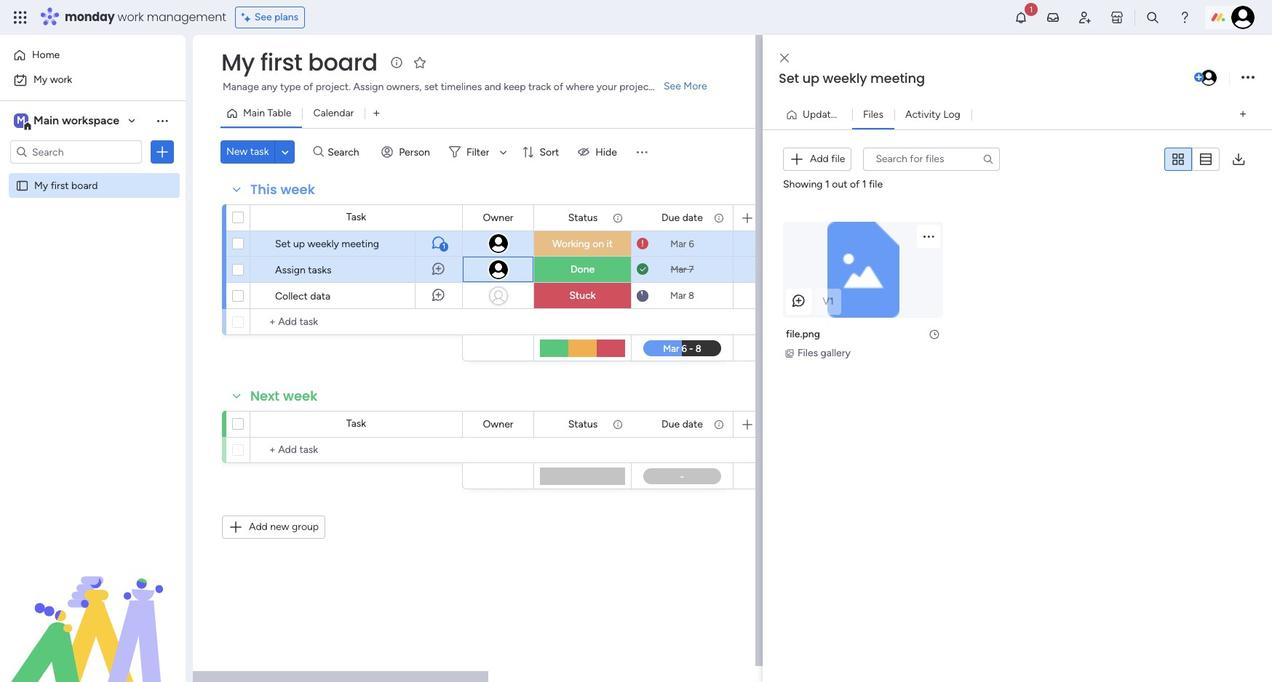 Task type: locate. For each thing, give the bounding box(es) containing it.
set up weekly meeting up /
[[779, 69, 925, 87]]

my first board inside "list box"
[[34, 179, 98, 191]]

m
[[17, 114, 25, 127]]

0 horizontal spatial first
[[51, 179, 69, 191]]

of right track
[[554, 81, 564, 93]]

date for second due date field from the bottom
[[683, 211, 703, 224]]

0 vertical spatial due date field
[[658, 210, 707, 226]]

select product image
[[13, 10, 28, 25]]

work
[[118, 9, 144, 25], [50, 74, 72, 86]]

owner
[[483, 211, 514, 224], [483, 418, 514, 431]]

status field for column information icon associated with status
[[565, 417, 602, 433]]

0 vertical spatial due
[[662, 211, 680, 224]]

week right this
[[281, 181, 315, 199]]

0 horizontal spatial board
[[71, 179, 98, 191]]

1 vertical spatial my first board
[[34, 179, 98, 191]]

weekly inside field
[[823, 69, 867, 87]]

1 horizontal spatial see
[[664, 80, 681, 92]]

assign right project.
[[353, 81, 384, 93]]

add view image right calendar "button"
[[374, 108, 380, 119]]

add left new
[[249, 521, 268, 534]]

add file
[[810, 153, 845, 165]]

1 vertical spatial assign
[[275, 264, 306, 277]]

1 vertical spatial work
[[50, 74, 72, 86]]

first down search in workspace field
[[51, 179, 69, 191]]

This week field
[[247, 181, 319, 199]]

file right out
[[869, 178, 883, 191]]

1 vertical spatial due date
[[662, 418, 703, 431]]

mar 8
[[670, 290, 695, 301]]

mar left 6
[[671, 238, 687, 249]]

0 horizontal spatial file
[[831, 153, 845, 165]]

set down close image
[[779, 69, 799, 87]]

home option
[[9, 44, 177, 67]]

2 horizontal spatial of
[[850, 178, 860, 191]]

notifications image
[[1014, 10, 1029, 25]]

Status field
[[565, 210, 602, 226], [565, 417, 602, 433]]

workspace options image
[[155, 113, 170, 128]]

0 vertical spatial weekly
[[823, 69, 867, 87]]

1 owner field from the top
[[479, 210, 517, 226]]

due
[[662, 211, 680, 224], [662, 418, 680, 431]]

None search field
[[864, 148, 1000, 171]]

project
[[620, 81, 653, 93]]

work right monday
[[118, 9, 144, 25]]

+ Add task text field
[[258, 314, 456, 331], [258, 442, 456, 459]]

options image right dapulse addbtn icon
[[1242, 68, 1255, 88]]

1 vertical spatial status field
[[565, 417, 602, 433]]

0 vertical spatial due date
[[662, 211, 703, 224]]

2 due date from the top
[[662, 418, 703, 431]]

1 horizontal spatial my first board
[[221, 46, 378, 79]]

1 vertical spatial add
[[249, 521, 268, 534]]

person button
[[376, 140, 439, 164]]

mar left 8
[[670, 290, 686, 301]]

first inside "list box"
[[51, 179, 69, 191]]

1 horizontal spatial column information image
[[713, 419, 725, 431]]

1 vertical spatial weekly
[[308, 238, 339, 250]]

0 horizontal spatial files
[[798, 347, 818, 360]]

my
[[221, 46, 255, 79], [33, 74, 47, 86], [34, 179, 48, 191]]

search everything image
[[1146, 10, 1160, 25]]

1 horizontal spatial add
[[810, 153, 829, 165]]

1 horizontal spatial work
[[118, 9, 144, 25]]

updates
[[803, 108, 841, 120]]

1 date from the top
[[683, 211, 703, 224]]

2 owner from the top
[[483, 418, 514, 431]]

0 horizontal spatial column information image
[[612, 212, 624, 224]]

my first board down search in workspace field
[[34, 179, 98, 191]]

Search for files search field
[[864, 148, 1000, 171]]

add
[[810, 153, 829, 165], [249, 521, 268, 534]]

2 column information image from the left
[[713, 212, 725, 224]]

0 vertical spatial add
[[810, 153, 829, 165]]

2 date from the top
[[683, 418, 703, 431]]

0 horizontal spatial meeting
[[342, 238, 379, 250]]

Due date field
[[658, 210, 707, 226], [658, 417, 707, 433]]

1 vertical spatial mar
[[671, 264, 687, 275]]

7
[[689, 264, 694, 275]]

set up weekly meeting up the tasks at left top
[[275, 238, 379, 250]]

hide
[[596, 146, 617, 158]]

option
[[0, 172, 186, 175]]

task for this week
[[346, 211, 366, 223]]

files for files gallery
[[798, 347, 818, 360]]

1 task from the top
[[346, 211, 366, 223]]

1 horizontal spatial main
[[243, 107, 265, 119]]

main left 'table'
[[243, 107, 265, 119]]

0 horizontal spatial options image
[[155, 145, 170, 159]]

2 vertical spatial mar
[[670, 290, 686, 301]]

it
[[607, 238, 613, 250]]

1 vertical spatial week
[[283, 387, 318, 405]]

column information image
[[612, 419, 624, 431], [713, 419, 725, 431]]

set
[[779, 69, 799, 87], [275, 238, 291, 250]]

column information image for status
[[612, 212, 624, 224]]

1 vertical spatial date
[[683, 418, 703, 431]]

0 vertical spatial set
[[779, 69, 799, 87]]

1
[[850, 108, 855, 120], [826, 178, 830, 191], [862, 178, 867, 191], [443, 242, 446, 251]]

1 horizontal spatial column information image
[[713, 212, 725, 224]]

keep
[[504, 81, 526, 93]]

0 vertical spatial file
[[831, 153, 845, 165]]

new
[[226, 146, 248, 158]]

column information image
[[612, 212, 624, 224], [713, 212, 725, 224]]

0 horizontal spatial assign
[[275, 264, 306, 277]]

1 vertical spatial due
[[662, 418, 680, 431]]

mar for working on it
[[671, 238, 687, 249]]

weekly up /
[[823, 69, 867, 87]]

Owner field
[[479, 210, 517, 226], [479, 417, 517, 433]]

v2 overdue deadline image
[[637, 237, 649, 251]]

main inside button
[[243, 107, 265, 119]]

management
[[147, 9, 226, 25]]

1 horizontal spatial up
[[803, 69, 820, 87]]

0 vertical spatial set up weekly meeting
[[779, 69, 925, 87]]

board down search in workspace field
[[71, 179, 98, 191]]

kendall parks image
[[1232, 6, 1255, 29], [1200, 68, 1219, 87]]

set up weekly meeting
[[779, 69, 925, 87], [275, 238, 379, 250]]

mar 6
[[671, 238, 694, 249]]

set
[[424, 81, 438, 93]]

2 status field from the top
[[565, 417, 602, 433]]

0 vertical spatial status field
[[565, 210, 602, 226]]

group
[[292, 521, 319, 534]]

week inside this week "field"
[[281, 181, 315, 199]]

monday
[[65, 9, 115, 25]]

add up showing 1 out of 1 file
[[810, 153, 829, 165]]

1 horizontal spatial set
[[779, 69, 799, 87]]

0 vertical spatial files
[[863, 108, 884, 120]]

first
[[260, 46, 302, 79], [51, 179, 69, 191]]

1 horizontal spatial set up weekly meeting
[[779, 69, 925, 87]]

download image
[[1232, 152, 1246, 166]]

files down file.png
[[798, 347, 818, 360]]

track
[[528, 81, 551, 93]]

add inside button
[[249, 521, 268, 534]]

1 horizontal spatial board
[[308, 46, 378, 79]]

0 vertical spatial week
[[281, 181, 315, 199]]

0 horizontal spatial add
[[249, 521, 268, 534]]

my work link
[[9, 68, 177, 92]]

0 vertical spatial up
[[803, 69, 820, 87]]

see plans
[[255, 11, 299, 23]]

0 vertical spatial date
[[683, 211, 703, 224]]

2 column information image from the left
[[713, 419, 725, 431]]

1 vertical spatial meeting
[[342, 238, 379, 250]]

1 vertical spatial up
[[293, 238, 305, 250]]

0 vertical spatial work
[[118, 9, 144, 25]]

1 column information image from the left
[[612, 419, 624, 431]]

8
[[689, 290, 695, 301]]

mar left 7
[[671, 264, 687, 275]]

1 horizontal spatial files
[[863, 108, 884, 120]]

task
[[346, 211, 366, 223], [346, 418, 366, 430]]

due for 2nd due date field from the top of the page
[[662, 418, 680, 431]]

0 vertical spatial see
[[255, 11, 272, 23]]

1 owner from the top
[[483, 211, 514, 224]]

manage
[[223, 81, 259, 93]]

options image down the workspace options icon
[[155, 145, 170, 159]]

meeting inside field
[[871, 69, 925, 87]]

see inside button
[[255, 11, 272, 23]]

0 horizontal spatial up
[[293, 238, 305, 250]]

assign up collect
[[275, 264, 306, 277]]

workspace
[[62, 114, 119, 127]]

0 horizontal spatial column information image
[[612, 419, 624, 431]]

owner field for this week
[[479, 210, 517, 226]]

due date
[[662, 211, 703, 224], [662, 418, 703, 431]]

meeting
[[871, 69, 925, 87], [342, 238, 379, 250]]

1 vertical spatial + add task text field
[[258, 442, 456, 459]]

0 vertical spatial + add task text field
[[258, 314, 456, 331]]

monday marketplace image
[[1110, 10, 1125, 25]]

files
[[863, 108, 884, 120], [798, 347, 818, 360]]

2 due from the top
[[662, 418, 680, 431]]

work down home
[[50, 74, 72, 86]]

board inside "list box"
[[71, 179, 98, 191]]

0 horizontal spatial set
[[275, 238, 291, 250]]

0 vertical spatial kendall parks image
[[1232, 6, 1255, 29]]

1 vertical spatial set
[[275, 238, 291, 250]]

0 horizontal spatial work
[[50, 74, 72, 86]]

1 vertical spatial kendall parks image
[[1200, 68, 1219, 87]]

files gallery
[[798, 347, 851, 360]]

workspace image
[[14, 113, 28, 129]]

main
[[243, 107, 265, 119], [33, 114, 59, 127]]

1 vertical spatial owner
[[483, 418, 514, 431]]

of right type
[[303, 81, 313, 93]]

0 vertical spatial mar
[[671, 238, 687, 249]]

gallery
[[821, 347, 851, 360]]

2 owner field from the top
[[479, 417, 517, 433]]

my right public board image
[[34, 179, 48, 191]]

main for main workspace
[[33, 114, 59, 127]]

see more
[[664, 80, 707, 92]]

next week
[[250, 387, 318, 405]]

my down home
[[33, 74, 47, 86]]

files right /
[[863, 108, 884, 120]]

main workspace
[[33, 114, 119, 127]]

of for showing
[[850, 178, 860, 191]]

1 status field from the top
[[565, 210, 602, 226]]

activity log button
[[895, 103, 972, 126]]

see left more on the top of the page
[[664, 80, 681, 92]]

1 vertical spatial owner field
[[479, 417, 517, 433]]

filter button
[[443, 140, 512, 164]]

add view image up download icon
[[1240, 109, 1246, 120]]

2 + add task text field from the top
[[258, 442, 456, 459]]

0 vertical spatial my first board
[[221, 46, 378, 79]]

1 column information image from the left
[[612, 212, 624, 224]]

1 due from the top
[[662, 211, 680, 224]]

up up updates / 1 button
[[803, 69, 820, 87]]

1 vertical spatial files
[[798, 347, 818, 360]]

1 horizontal spatial file
[[869, 178, 883, 191]]

close image
[[780, 53, 789, 64]]

1 vertical spatial board
[[71, 179, 98, 191]]

work inside option
[[50, 74, 72, 86]]

board
[[308, 46, 378, 79], [71, 179, 98, 191]]

new
[[270, 521, 289, 534]]

main right workspace icon
[[33, 114, 59, 127]]

1 vertical spatial first
[[51, 179, 69, 191]]

1 horizontal spatial options image
[[1242, 68, 1255, 88]]

add file button
[[783, 148, 852, 171]]

1 vertical spatial task
[[346, 418, 366, 430]]

manage any type of project. assign owners, set timelines and keep track of where your project stands.
[[223, 81, 687, 93]]

up up assign tasks
[[293, 238, 305, 250]]

add view image
[[374, 108, 380, 119], [1240, 109, 1246, 120]]

column information image for due date
[[713, 419, 725, 431]]

1 vertical spatial see
[[664, 80, 681, 92]]

work for monday
[[118, 9, 144, 25]]

owner field for next week
[[479, 417, 517, 433]]

week inside next week field
[[283, 387, 318, 405]]

1 horizontal spatial first
[[260, 46, 302, 79]]

v2 search image
[[313, 144, 324, 160]]

of right out
[[850, 178, 860, 191]]

0 horizontal spatial see
[[255, 11, 272, 23]]

your
[[597, 81, 617, 93]]

set up assign tasks
[[275, 238, 291, 250]]

1 vertical spatial set up weekly meeting
[[275, 238, 379, 250]]

stuck
[[570, 290, 596, 302]]

see left plans
[[255, 11, 272, 23]]

see
[[255, 11, 272, 23], [664, 80, 681, 92]]

main inside workspace selection element
[[33, 114, 59, 127]]

0 horizontal spatial main
[[33, 114, 59, 127]]

1 horizontal spatial meeting
[[871, 69, 925, 87]]

weekly up the tasks at left top
[[308, 238, 339, 250]]

workspace selection element
[[14, 112, 122, 131]]

main for main table
[[243, 107, 265, 119]]

add inside 'button'
[[810, 153, 829, 165]]

1 vertical spatial due date field
[[658, 417, 707, 433]]

1 vertical spatial status
[[568, 418, 598, 431]]

options image
[[1242, 68, 1255, 88], [155, 145, 170, 159]]

file
[[831, 153, 845, 165], [869, 178, 883, 191]]

0 vertical spatial meeting
[[871, 69, 925, 87]]

status
[[568, 211, 598, 224], [568, 418, 598, 431]]

2 task from the top
[[346, 418, 366, 430]]

files button
[[852, 103, 895, 126]]

0 vertical spatial assign
[[353, 81, 384, 93]]

0 vertical spatial task
[[346, 211, 366, 223]]

board up project.
[[308, 46, 378, 79]]

of
[[303, 81, 313, 93], [554, 81, 564, 93], [850, 178, 860, 191]]

0 horizontal spatial of
[[303, 81, 313, 93]]

1 inside button
[[850, 108, 855, 120]]

date for 2nd due date field from the top of the page
[[683, 418, 703, 431]]

0 horizontal spatial my first board
[[34, 179, 98, 191]]

week right next
[[283, 387, 318, 405]]

0 vertical spatial owner field
[[479, 210, 517, 226]]

1 horizontal spatial weekly
[[823, 69, 867, 87]]

0 vertical spatial owner
[[483, 211, 514, 224]]

week
[[281, 181, 315, 199], [283, 387, 318, 405]]

person
[[399, 146, 430, 158]]

see for see plans
[[255, 11, 272, 23]]

first up type
[[260, 46, 302, 79]]

0 vertical spatial status
[[568, 211, 598, 224]]

file up out
[[831, 153, 845, 165]]

my first board up type
[[221, 46, 378, 79]]

home link
[[9, 44, 177, 67]]

0 vertical spatial options image
[[1242, 68, 1255, 88]]



Task type: describe. For each thing, give the bounding box(es) containing it.
my first board list box
[[0, 170, 186, 394]]

table
[[267, 107, 291, 119]]

1 due date field from the top
[[658, 210, 707, 226]]

0 horizontal spatial kendall parks image
[[1200, 68, 1219, 87]]

log
[[944, 108, 961, 120]]

1 vertical spatial file
[[869, 178, 883, 191]]

6
[[689, 238, 694, 249]]

angle down image
[[282, 147, 289, 158]]

see plans button
[[235, 7, 305, 28]]

task
[[250, 146, 269, 158]]

1 status from the top
[[568, 211, 598, 224]]

1 image
[[1025, 1, 1038, 17]]

see for see more
[[664, 80, 681, 92]]

my inside option
[[33, 74, 47, 86]]

add for add file
[[810, 153, 829, 165]]

my work option
[[9, 68, 177, 92]]

update feed image
[[1046, 10, 1061, 25]]

new task
[[226, 146, 269, 158]]

up inside field
[[803, 69, 820, 87]]

updates / 1 button
[[780, 103, 855, 126]]

show board description image
[[388, 55, 405, 70]]

1 horizontal spatial kendall parks image
[[1232, 6, 1255, 29]]

sort
[[540, 146, 559, 158]]

status field for status column information image
[[565, 210, 602, 226]]

0 horizontal spatial weekly
[[308, 238, 339, 250]]

gallery layout group
[[1165, 147, 1220, 171]]

timelines
[[441, 81, 482, 93]]

lottie animation image
[[0, 536, 186, 683]]

new task button
[[221, 140, 275, 164]]

column information image for status
[[612, 419, 624, 431]]

showing 1 out of 1 file
[[783, 178, 883, 191]]

out
[[832, 178, 848, 191]]

menu image
[[635, 145, 649, 159]]

add for add new group
[[249, 521, 268, 534]]

calendar
[[313, 107, 354, 119]]

set up weekly meeting inside field
[[779, 69, 925, 87]]

updates / 1
[[803, 108, 855, 120]]

owners,
[[386, 81, 422, 93]]

week for this week
[[281, 181, 315, 199]]

working on it
[[552, 238, 613, 250]]

monday work management
[[65, 9, 226, 25]]

1 button
[[415, 231, 462, 257]]

more
[[684, 80, 707, 92]]

home
[[32, 49, 60, 61]]

this week
[[250, 181, 315, 199]]

calendar button
[[302, 102, 365, 125]]

1 vertical spatial options image
[[155, 145, 170, 159]]

where
[[566, 81, 594, 93]]

1 horizontal spatial add view image
[[1240, 109, 1246, 120]]

Next week field
[[247, 387, 321, 406]]

on
[[593, 238, 604, 250]]

working
[[552, 238, 590, 250]]

files gallery button
[[783, 346, 855, 362]]

assign tasks
[[275, 264, 332, 277]]

files for files
[[863, 108, 884, 120]]

type
[[280, 81, 301, 93]]

mar 7
[[671, 264, 694, 275]]

0 horizontal spatial set up weekly meeting
[[275, 238, 379, 250]]

1 horizontal spatial of
[[554, 81, 564, 93]]

tasks
[[308, 264, 332, 277]]

owner for this week
[[483, 211, 514, 224]]

showing
[[783, 178, 823, 191]]

plans
[[274, 11, 299, 23]]

this
[[250, 181, 277, 199]]

mar for done
[[671, 264, 687, 275]]

arrow down image
[[495, 143, 512, 161]]

search image
[[983, 153, 995, 165]]

1 inside button
[[443, 242, 446, 251]]

column information image for due date
[[713, 212, 725, 224]]

Search in workspace field
[[31, 144, 122, 161]]

next
[[250, 387, 280, 405]]

Set up weekly meeting field
[[775, 69, 1192, 88]]

add new group
[[249, 521, 319, 534]]

My first board field
[[218, 46, 381, 79]]

2 due date field from the top
[[658, 417, 707, 433]]

my inside "list box"
[[34, 179, 48, 191]]

1 horizontal spatial assign
[[353, 81, 384, 93]]

activity
[[906, 108, 941, 120]]

stands.
[[655, 81, 687, 93]]

Search field
[[324, 142, 368, 162]]

see more link
[[662, 79, 709, 94]]

main table
[[243, 107, 291, 119]]

and
[[485, 81, 501, 93]]

/
[[844, 108, 848, 120]]

data
[[310, 290, 331, 303]]

add to favorites image
[[412, 55, 427, 70]]

v2 done deadline image
[[637, 263, 649, 277]]

task for next week
[[346, 418, 366, 430]]

0 vertical spatial first
[[260, 46, 302, 79]]

any
[[262, 81, 278, 93]]

add new group button
[[222, 516, 325, 539]]

help image
[[1178, 10, 1192, 25]]

of for manage
[[303, 81, 313, 93]]

hide button
[[572, 140, 626, 164]]

collect data
[[275, 290, 331, 303]]

public board image
[[15, 178, 29, 192]]

set inside field
[[779, 69, 799, 87]]

0 horizontal spatial add view image
[[374, 108, 380, 119]]

done
[[571, 264, 595, 276]]

project.
[[316, 81, 351, 93]]

dapulse addbtn image
[[1195, 73, 1204, 82]]

invite members image
[[1078, 10, 1093, 25]]

file inside 'button'
[[831, 153, 845, 165]]

file actions image
[[922, 229, 936, 244]]

my up manage
[[221, 46, 255, 79]]

owner for next week
[[483, 418, 514, 431]]

sort button
[[516, 140, 568, 164]]

activity log
[[906, 108, 961, 120]]

due for second due date field from the bottom
[[662, 211, 680, 224]]

lottie animation element
[[0, 536, 186, 683]]

week for next week
[[283, 387, 318, 405]]

v1
[[823, 296, 834, 308]]

2 status from the top
[[568, 418, 598, 431]]

1 + add task text field from the top
[[258, 314, 456, 331]]

main table button
[[221, 102, 302, 125]]

filter
[[467, 146, 490, 158]]

my work
[[33, 74, 72, 86]]

work for my
[[50, 74, 72, 86]]

1 due date from the top
[[662, 211, 703, 224]]

collect
[[275, 290, 308, 303]]

0 vertical spatial board
[[308, 46, 378, 79]]

file.png
[[786, 328, 820, 341]]



Task type: vqa. For each thing, say whether or not it's contained in the screenshot.
Due date
yes



